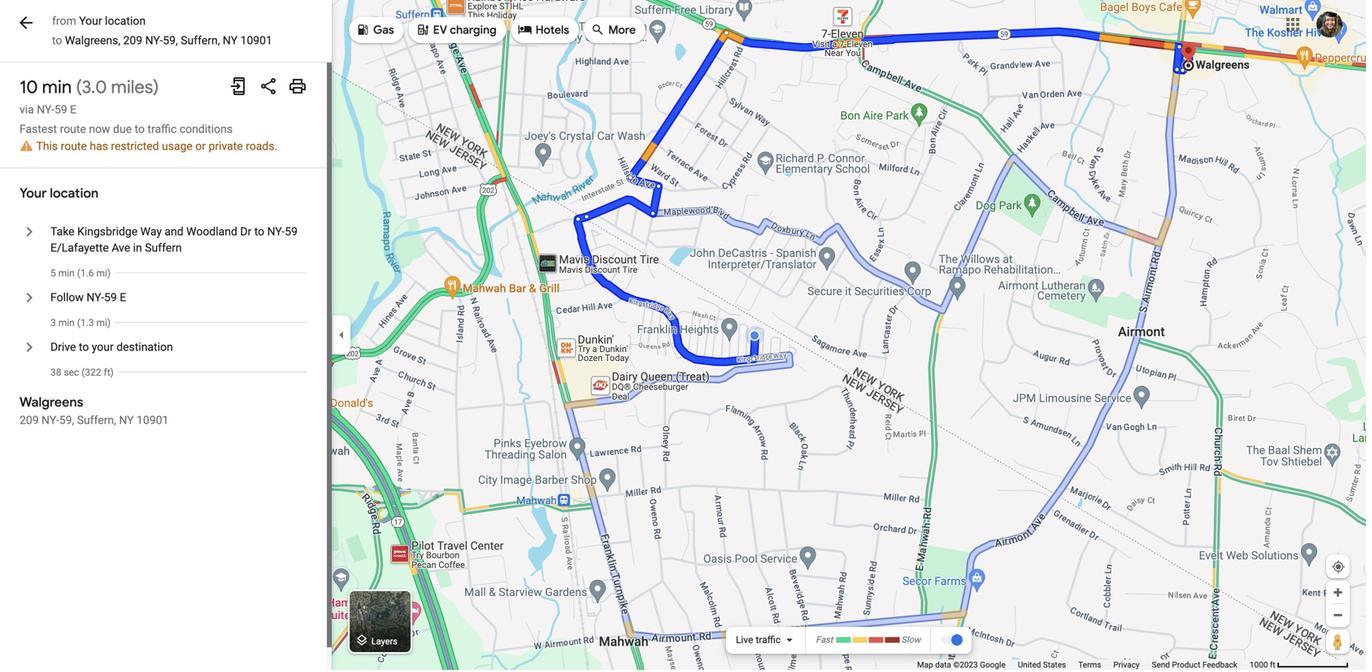 Task type: locate. For each thing, give the bounding box(es) containing it.
mi
[[96, 267, 107, 279], [96, 317, 107, 328]]

route left has
[[61, 139, 87, 153]]

1 vertical spatial ny
[[119, 413, 134, 427]]

1 horizontal spatial e
[[70, 103, 77, 116]]

209 right walgreens,
[[123, 34, 142, 47]]

59 for follow ny-59 e
[[104, 291, 117, 304]]

1 horizontal spatial ft
[[1270, 660, 1276, 670]]

0 horizontal spatial 59
[[54, 103, 67, 116]]

) right 1.6
[[107, 267, 111, 279]]

1 horizontal spatial suffern,
[[181, 34, 220, 47]]

1000
[[1250, 660, 1268, 670]]

1.6
[[80, 267, 94, 279]]


[[591, 21, 605, 39]]

min right 3
[[58, 317, 75, 328]]

0 vertical spatial suffern,
[[181, 34, 220, 47]]

to inside 'from your location to walgreens, 209 ny-59, suffern, ny 10901'
[[52, 34, 62, 47]]

59 down 5 min ( 1.6 mi )
[[104, 291, 117, 304]]

follow ny-59 e
[[50, 291, 126, 304]]

1 vertical spatial 59
[[285, 225, 298, 238]]

drive to your destination
[[50, 340, 173, 354]]

traffic inside directions from your location to walgreens, 209 ny-59, suffern, ny 10901 region
[[148, 122, 177, 136]]

ny inside 'from your location to walgreens, 209 ny-59, suffern, ny 10901'
[[223, 34, 238, 47]]

2 mi from the top
[[96, 317, 107, 328]]

send product feedback
[[1152, 660, 1238, 670]]

this route has restricted usage or private roads.
[[36, 139, 278, 153]]

0 vertical spatial mi
[[96, 267, 107, 279]]

1 vertical spatial your
[[20, 185, 47, 202]]

live
[[736, 635, 754, 646]]

1 vertical spatial location
[[50, 185, 99, 202]]

( right "5"
[[77, 267, 80, 279]]

miles
[[111, 76, 153, 98]]

your
[[79, 14, 102, 28], [20, 185, 47, 202]]

min
[[42, 76, 72, 98], [58, 267, 75, 279], [58, 317, 75, 328]]

10901 inside the walgreens 209 ny-59, suffern, ny 10901
[[137, 413, 169, 427]]


[[16, 11, 36, 35]]

via
[[20, 103, 34, 116]]

3.0
[[82, 76, 107, 98]]

privacy button
[[1114, 660, 1140, 670]]

to right dr
[[254, 225, 264, 238]]

suffern,
[[181, 34, 220, 47], [77, 413, 116, 427]]

and
[[165, 225, 184, 238]]

0 horizontal spatial suffern,
[[77, 413, 116, 427]]

) for 322 ft
[[110, 367, 114, 378]]

( right 3
[[77, 317, 80, 328]]

your down the warning tooltip
[[20, 185, 47, 202]]

1 vertical spatial mi
[[96, 317, 107, 328]]

1 horizontal spatial your
[[79, 14, 102, 28]]

1 vertical spatial 59,
[[59, 413, 74, 427]]

1 horizontal spatial location
[[105, 14, 146, 28]]

2 horizontal spatial e
[[120, 291, 126, 304]]

slow
[[902, 635, 921, 645]]

min for 3
[[58, 317, 75, 328]]

59 for via ny-59 e
[[54, 103, 67, 116]]

usage
[[162, 139, 193, 153]]

min for 5
[[58, 267, 75, 279]]

0 vertical spatial ny
[[223, 34, 238, 47]]

ny
[[223, 34, 238, 47], [119, 413, 134, 427]]

59 up fastest
[[54, 103, 67, 116]]

0 vertical spatial 59,
[[163, 34, 178, 47]]

3 min ( 1.3 mi )
[[50, 317, 111, 328]]

0 horizontal spatial 59,
[[59, 413, 74, 427]]

38
[[50, 367, 61, 378]]

0 vertical spatial location
[[105, 14, 146, 28]]

your up walgreens,
[[79, 14, 102, 28]]

3
[[50, 317, 56, 328]]

min for 10
[[42, 76, 72, 98]]

0 vertical spatial 59
[[54, 103, 67, 116]]

1 mi from the top
[[96, 267, 107, 279]]

ny- down 1.6
[[87, 291, 104, 304]]

route for this
[[61, 139, 87, 153]]

) up fastest route now due to traffic conditions
[[153, 76, 159, 98]]

59 right dr
[[285, 225, 298, 238]]

0 vertical spatial ft
[[104, 367, 110, 378]]

min up via ny-59 e
[[42, 76, 72, 98]]

united states
[[1018, 660, 1067, 670]]

5 min ( 1.6 mi )
[[50, 267, 111, 279]]

0 vertical spatial 10901
[[240, 34, 272, 47]]

location
[[105, 14, 146, 28], [50, 185, 99, 202]]

1 horizontal spatial ny
[[223, 34, 238, 47]]

e
[[70, 103, 77, 116], [50, 241, 57, 254], [120, 291, 126, 304]]

0 horizontal spatial traffic
[[148, 122, 177, 136]]

take
[[50, 225, 74, 238]]


[[415, 21, 430, 39]]

to down from at the top left of page
[[52, 34, 62, 47]]

map data ©2023 google
[[917, 660, 1006, 670]]

) for 3.0 miles
[[153, 76, 159, 98]]

2 vertical spatial min
[[58, 317, 75, 328]]

your
[[92, 340, 114, 354]]

footer
[[917, 660, 1250, 670]]

google account: giulia masi  
(giulia.masi@adept.ai) image
[[1317, 11, 1343, 38]]

0 horizontal spatial ny
[[119, 413, 134, 427]]

59
[[54, 103, 67, 116], [285, 225, 298, 238], [104, 291, 117, 304]]

location up walgreens,
[[105, 14, 146, 28]]

209 inside the walgreens 209 ny-59, suffern, ny 10901
[[20, 413, 39, 427]]

feedback
[[1203, 660, 1238, 670]]

route left now
[[60, 122, 86, 136]]

1 horizontal spatial 59,
[[163, 34, 178, 47]]

walgreens,
[[65, 34, 120, 47]]

ny- up miles
[[145, 34, 163, 47]]

2 horizontal spatial 59
[[285, 225, 298, 238]]

map
[[917, 660, 934, 670]]

0 horizontal spatial location
[[50, 185, 99, 202]]

0 vertical spatial min
[[42, 76, 72, 98]]

e for via ny-59 e
[[70, 103, 77, 116]]

1 vertical spatial route
[[61, 139, 87, 153]]

mi right 1.3
[[96, 317, 107, 328]]

your inside region
[[20, 185, 47, 202]]

0 vertical spatial 209
[[123, 34, 142, 47]]

layers
[[372, 636, 398, 647]]

e inside ny-59 e
[[50, 241, 57, 254]]

0 horizontal spatial ft
[[104, 367, 110, 378]]

1 vertical spatial e
[[50, 241, 57, 254]]

1 vertical spatial ft
[[1270, 660, 1276, 670]]

mi right 1.6
[[96, 267, 107, 279]]

due
[[113, 122, 132, 136]]

59, right walgreens,
[[163, 34, 178, 47]]

ny- inside 'from your location to walgreens, 209 ny-59, suffern, ny 10901'
[[145, 34, 163, 47]]

footer inside google maps element
[[917, 660, 1250, 670]]

min right "5"
[[58, 267, 75, 279]]

) right 322
[[110, 367, 114, 378]]

0 horizontal spatial 10901
[[137, 413, 169, 427]]

location up take
[[50, 185, 99, 202]]

send
[[1152, 660, 1171, 670]]

ny- right dr
[[267, 225, 285, 238]]

( up via ny-59 e
[[76, 76, 82, 98]]

38 sec ( 322 ft )
[[50, 367, 114, 378]]

woodland
[[186, 225, 237, 238]]

to
[[52, 34, 62, 47], [135, 122, 145, 136], [254, 225, 264, 238], [79, 340, 89, 354]]

footer containing map data ©2023 google
[[917, 660, 1250, 670]]

1 horizontal spatial 10901
[[240, 34, 272, 47]]

) right 1.3
[[107, 317, 111, 328]]

terms
[[1079, 660, 1102, 670]]

( right sec
[[82, 367, 85, 378]]

2 vertical spatial 59
[[104, 291, 117, 304]]

10901
[[240, 34, 272, 47], [137, 413, 169, 427]]

1 vertical spatial 10901
[[137, 413, 169, 427]]


[[355, 632, 369, 650]]

0 horizontal spatial your
[[20, 185, 47, 202]]

show street view coverage image
[[1327, 630, 1350, 654]]

traffic right 'live' on the bottom
[[756, 635, 781, 646]]

this
[[36, 139, 58, 153]]

from
[[52, 14, 76, 28]]

 main content
[[0, 0, 332, 670]]

59,
[[163, 34, 178, 47], [59, 413, 74, 427]]

209 down walgreens
[[20, 413, 39, 427]]

terms button
[[1079, 660, 1102, 670]]

1 horizontal spatial traffic
[[756, 635, 781, 646]]

to left your
[[79, 340, 89, 354]]

1.3
[[80, 317, 94, 328]]

59 inside ny-59 e
[[285, 225, 298, 238]]

collapse side panel image
[[333, 326, 351, 344]]

ft right 322
[[104, 367, 110, 378]]

1 horizontal spatial 209
[[123, 34, 142, 47]]

live traffic option
[[736, 635, 781, 646]]

traffic up this route has restricted usage or private roads.
[[148, 122, 177, 136]]

1 vertical spatial min
[[58, 267, 75, 279]]

0 horizontal spatial e
[[50, 241, 57, 254]]

take kingsbridge way and woodland dr to
[[50, 225, 267, 238]]

united states button
[[1018, 660, 1067, 670]]

1 horizontal spatial 59
[[104, 291, 117, 304]]

2 vertical spatial e
[[120, 291, 126, 304]]

0 vertical spatial your
[[79, 14, 102, 28]]

walgreens 209 ny-59, suffern, ny 10901
[[20, 394, 169, 427]]

59, down walgreens
[[59, 413, 74, 427]]

0 vertical spatial traffic
[[148, 122, 177, 136]]

warning tooltip
[[20, 140, 33, 152]]

)
[[153, 76, 159, 98], [107, 267, 111, 279], [107, 317, 111, 328], [110, 367, 114, 378]]

0 vertical spatial route
[[60, 122, 86, 136]]

traffic
[[148, 122, 177, 136], [756, 635, 781, 646]]

suffern, inside the walgreens 209 ny-59, suffern, ny 10901
[[77, 413, 116, 427]]

ft right 1000
[[1270, 660, 1276, 670]]

0 vertical spatial e
[[70, 103, 77, 116]]

ny- right via
[[37, 103, 54, 116]]

ny-
[[145, 34, 163, 47], [37, 103, 54, 116], [267, 225, 285, 238], [87, 291, 104, 304], [42, 413, 59, 427]]

0 horizontal spatial 209
[[20, 413, 39, 427]]

(
[[76, 76, 82, 98], [77, 267, 80, 279], [77, 317, 80, 328], [82, 367, 85, 378]]

ny- down walgreens
[[42, 413, 59, 427]]

1 vertical spatial 209
[[20, 413, 39, 427]]

1 vertical spatial suffern,
[[77, 413, 116, 427]]

google
[[980, 660, 1006, 670]]

way
[[140, 225, 162, 238]]

dr
[[240, 225, 252, 238]]

1000 ft button
[[1250, 660, 1350, 670]]



Task type: describe. For each thing, give the bounding box(es) containing it.

[[518, 21, 533, 39]]

mi for kingsbridge way
[[96, 267, 107, 279]]

) for 1.6 mi
[[107, 267, 111, 279]]

fastest route now due to traffic conditions
[[20, 122, 233, 136]]

privacy
[[1114, 660, 1140, 670]]

walgreens
[[20, 394, 83, 411]]

fast
[[816, 635, 833, 645]]

( for 1.3 mi
[[77, 317, 80, 328]]

location inside region
[[50, 185, 99, 202]]

charging
[[450, 23, 497, 37]]

google maps element
[[0, 0, 1367, 670]]

conditions
[[180, 122, 233, 136]]

zoom in image
[[1332, 587, 1345, 599]]

1000 ft
[[1250, 660, 1276, 670]]

 more
[[591, 21, 636, 39]]

restricted
[[111, 139, 159, 153]]

private
[[209, 139, 243, 153]]

mi for ny-59 e
[[96, 317, 107, 328]]

sec
[[64, 367, 79, 378]]

10901 inside 'from your location to walgreens, 209 ny-59, suffern, ny 10901'
[[240, 34, 272, 47]]

via ny-59 e
[[20, 103, 77, 116]]

show your location image
[[1332, 560, 1346, 574]]

ave
[[112, 241, 130, 254]]

59, inside 'from your location to walgreens, 209 ny-59, suffern, ny 10901'
[[163, 34, 178, 47]]

roads.
[[246, 139, 278, 153]]

fastest
[[20, 122, 57, 136]]

united
[[1018, 660, 1042, 670]]

has
[[90, 139, 108, 153]]

10
[[20, 76, 38, 98]]

10 min ( 3.0 miles )
[[20, 76, 159, 98]]

suffern, inside 'from your location to walgreens, 209 ny-59, suffern, ny 10901'
[[181, 34, 220, 47]]

 button
[[16, 11, 36, 35]]


[[355, 21, 370, 39]]

209 inside 'from your location to walgreens, 209 ny-59, suffern, ny 10901'
[[123, 34, 142, 47]]

or
[[195, 139, 206, 153]]

location inside 'from your location to walgreens, 209 ny-59, suffern, ny 10901'
[[105, 14, 146, 28]]

 Show traffic  checkbox
[[940, 634, 963, 647]]

product
[[1173, 660, 1201, 670]]

lafayette
[[62, 241, 109, 254]]

322
[[85, 367, 101, 378]]

destination
[[116, 340, 173, 354]]

( for 322 ft
[[82, 367, 85, 378]]

( for 3.0 miles
[[76, 76, 82, 98]]

to right due
[[135, 122, 145, 136]]

e for follow ny-59 e
[[120, 291, 126, 304]]

send product feedback button
[[1152, 660, 1238, 670]]

now
[[89, 122, 110, 136]]

suffern
[[145, 241, 182, 254]]

ny- inside ny-59 e
[[267, 225, 285, 238]]

59, inside the walgreens 209 ny-59, suffern, ny 10901
[[59, 413, 74, 427]]

ny- inside the walgreens 209 ny-59, suffern, ny 10901
[[42, 413, 59, 427]]

your location
[[20, 185, 99, 202]]

 layers
[[355, 632, 398, 650]]

ft inside directions from your location to walgreens, 209 ny-59, suffern, ny 10901 region
[[104, 367, 110, 378]]

ny-59 e
[[50, 225, 298, 254]]

drive
[[50, 340, 76, 354]]

data
[[936, 660, 952, 670]]

your inside 'from your location to walgreens, 209 ny-59, suffern, ny 10901'
[[79, 14, 102, 28]]

5
[[50, 267, 56, 279]]

kingsbridge
[[77, 225, 138, 238]]

1 vertical spatial traffic
[[756, 635, 781, 646]]

/ lafayette ave in suffern
[[57, 241, 182, 254]]

 hotels
[[518, 21, 569, 39]]

ev
[[433, 23, 447, 37]]

 ev charging
[[415, 21, 497, 39]]

directions from your location to walgreens, 209 ny-59, suffern, ny 10901 region
[[0, 63, 332, 670]]

follow
[[50, 291, 84, 304]]

/
[[57, 241, 62, 254]]

route for fastest
[[60, 122, 86, 136]]

more
[[609, 23, 636, 37]]

live traffic
[[736, 635, 781, 646]]

©2023
[[954, 660, 978, 670]]

 gas
[[355, 21, 394, 39]]

hotels
[[536, 23, 569, 37]]

( for 1.6 mi
[[77, 267, 80, 279]]

) for 1.3 mi
[[107, 317, 111, 328]]

zoom out image
[[1332, 609, 1345, 621]]

from your location to walgreens, 209 ny-59, suffern, ny 10901
[[52, 14, 272, 47]]

states
[[1044, 660, 1067, 670]]

ny inside the walgreens 209 ny-59, suffern, ny 10901
[[119, 413, 134, 427]]

gas
[[373, 23, 394, 37]]

in
[[133, 241, 142, 254]]



Task type: vqa. For each thing, say whether or not it's contained in the screenshot.
or at the left top
yes



